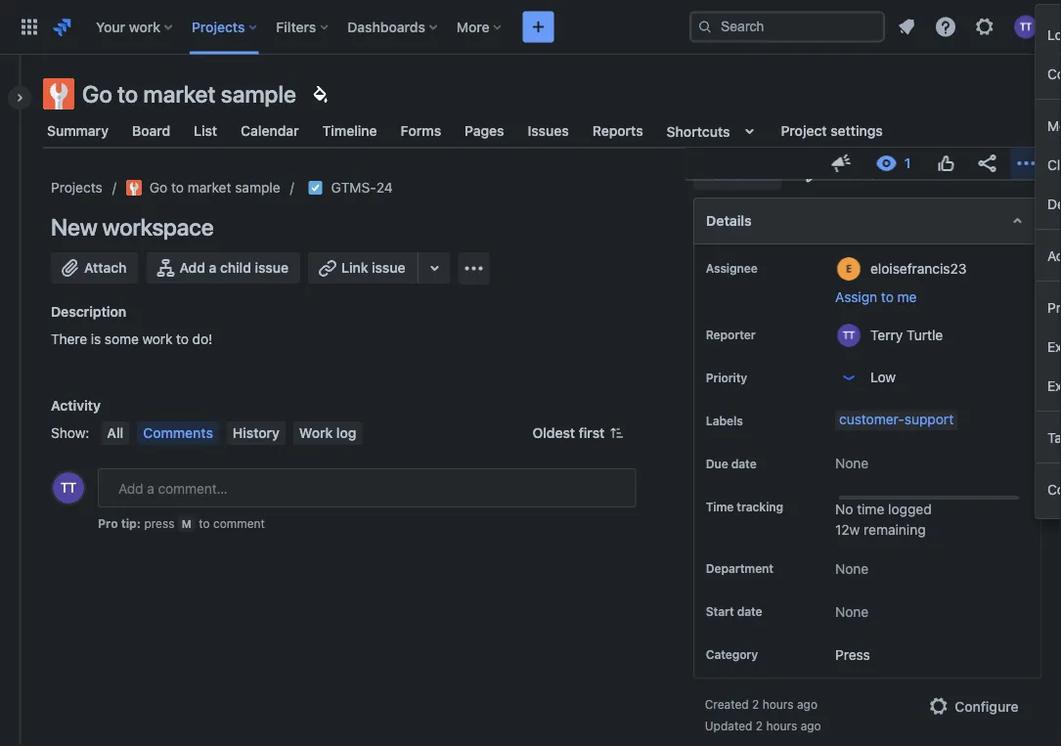 Task type: describe. For each thing, give the bounding box(es) containing it.
updated
[[705, 720, 753, 733]]

co button
[[1037, 54, 1062, 93]]

do
[[724, 165, 742, 182]]

work inside dropdown button
[[129, 19, 161, 35]]

summary
[[47, 123, 109, 139]]

labels
[[706, 414, 743, 427]]

lo
[[1048, 26, 1062, 43]]

date for due date
[[731, 457, 757, 470]]

press
[[144, 517, 175, 531]]

reporter
[[706, 327, 756, 341]]

work log button
[[294, 422, 363, 445]]

2 ex link from the top
[[1037, 366, 1062, 405]]

pro tip: press m to comment
[[98, 517, 265, 531]]

projects button
[[186, 11, 265, 43]]

project
[[782, 123, 828, 139]]

add
[[180, 260, 205, 276]]

profile image of terry turtle image
[[53, 473, 84, 504]]

share image
[[976, 152, 999, 175]]

ex for 1st ex link from the bottom of the group containing pri
[[1048, 378, 1062, 394]]

1 horizontal spatial go
[[150, 180, 168, 196]]

summary link
[[43, 114, 113, 149]]

assignee pin to top. only you can see pinned fields. image
[[762, 260, 777, 276]]

gtms-24
[[331, 180, 393, 196]]

configure link
[[916, 691, 1031, 723]]

link issue button
[[308, 253, 419, 284]]

0 horizontal spatial go
[[82, 80, 112, 108]]

forms
[[401, 123, 442, 139]]

to inside go to market sample link
[[171, 180, 184, 196]]

due date
[[706, 457, 757, 470]]

notifications image
[[896, 15, 919, 39]]

1 vertical spatial go to market sample
[[150, 180, 281, 196]]

child
[[220, 260, 251, 276]]

turtle
[[907, 326, 943, 343]]

set background color image
[[308, 82, 332, 106]]

work
[[299, 425, 333, 441]]

co for co button
[[1048, 66, 1062, 82]]

show:
[[51, 425, 89, 441]]

gtms-
[[331, 180, 377, 196]]

de
[[1048, 196, 1062, 212]]

customer-
[[839, 411, 905, 427]]

co link
[[1037, 470, 1062, 509]]

give feedback image
[[830, 152, 854, 175]]

work log
[[299, 425, 357, 441]]

description
[[51, 304, 126, 320]]

issue inside add a child issue button
[[255, 260, 289, 276]]

calendar link
[[237, 114, 303, 149]]

clo button
[[1037, 145, 1062, 184]]

tracking
[[737, 500, 783, 513]]

list
[[194, 123, 217, 139]]

oldest
[[533, 425, 576, 441]]

activity
[[51, 398, 101, 414]]

created 2 hours ago updated 2 hours ago
[[705, 698, 821, 733]]

pages link
[[461, 114, 509, 149]]

appswitcher icon image
[[18, 15, 41, 39]]

your
[[96, 19, 125, 35]]

me
[[898, 289, 917, 305]]

ac
[[1048, 248, 1062, 264]]

reports
[[593, 123, 644, 139]]

co for the co link
[[1048, 482, 1062, 498]]

list link
[[190, 114, 221, 149]]

no time logged 12w remaining
[[835, 501, 932, 537]]

priority
[[706, 370, 747, 384]]

a
[[209, 260, 217, 276]]

jira image
[[51, 15, 74, 39]]

actions button
[[789, 158, 916, 189]]

primary element
[[12, 0, 690, 54]]

start date
[[706, 605, 762, 619]]

dashboards button
[[342, 11, 445, 43]]

department
[[706, 562, 774, 576]]

assign
[[835, 289, 878, 305]]

project settings link
[[778, 114, 888, 149]]

calendar
[[241, 123, 299, 139]]

banner containing your work
[[0, 0, 1062, 55]]

terry
[[871, 326, 903, 343]]

oldest first button
[[521, 422, 636, 445]]

mo
[[1048, 117, 1062, 134]]

jira image
[[51, 15, 74, 39]]

support
[[905, 411, 954, 427]]

reports link
[[589, 114, 648, 149]]

new
[[51, 213, 97, 241]]

task image
[[308, 180, 324, 196]]

1 vertical spatial ago
[[801, 720, 821, 733]]

0 vertical spatial 2
[[752, 698, 759, 712]]

attach button
[[51, 253, 138, 284]]

ex for second ex link from the bottom
[[1048, 339, 1062, 355]]

shortcuts button
[[663, 114, 766, 149]]

m
[[182, 518, 192, 531]]

assign to me button
[[835, 287, 1022, 307]]

newest first image
[[609, 426, 625, 441]]

start
[[706, 605, 734, 619]]

tip:
[[121, 517, 141, 531]]

configure
[[955, 699, 1019, 715]]

press
[[835, 647, 870, 663]]

vote options: no one has voted for this issue yet. image
[[935, 152, 958, 175]]

reporter pin to top. only you can see pinned fields. image
[[760, 326, 775, 342]]

0 vertical spatial market
[[143, 80, 216, 108]]

sidebar navigation image
[[0, 78, 43, 117]]

actions
[[828, 165, 877, 182]]

create image
[[527, 15, 551, 39]]

ta
[[1048, 430, 1062, 446]]

Add a comment… field
[[98, 469, 636, 508]]

some
[[105, 331, 139, 347]]

remaining
[[864, 521, 926, 537]]

is
[[91, 331, 101, 347]]



Task type: vqa. For each thing, say whether or not it's contained in the screenshot.
today associated with dev
no



Task type: locate. For each thing, give the bounding box(es) containing it.
2 co from the top
[[1048, 482, 1062, 498]]

your work button
[[90, 11, 180, 43]]

pages
[[465, 123, 505, 139]]

log
[[337, 425, 357, 441]]

link
[[342, 260, 368, 276]]

tab list containing summary
[[31, 114, 1050, 149]]

group
[[1037, 9, 1062, 99], [1037, 100, 1062, 229], [1037, 282, 1062, 411]]

menu bar containing all
[[97, 422, 366, 445]]

banner
[[0, 0, 1062, 55]]

0 vertical spatial hours
[[763, 698, 794, 712]]

comment
[[213, 517, 265, 531]]

add a child issue button
[[146, 253, 301, 284]]

group containing lo
[[1037, 9, 1062, 99]]

de button
[[1037, 184, 1062, 223]]

sample up calendar
[[221, 80, 296, 108]]

issue right link
[[372, 260, 406, 276]]

1 horizontal spatial projects
[[192, 19, 245, 35]]

2 ex from the top
[[1048, 378, 1062, 394]]

date left the due date pin to top. only you can see pinned fields. icon
[[731, 457, 757, 470]]

1 vertical spatial co
[[1048, 482, 1062, 498]]

2 vertical spatial group
[[1037, 282, 1062, 411]]

1 vertical spatial hours
[[766, 720, 798, 733]]

time tracking pin to top. only you can see pinned fields. image
[[787, 499, 803, 514]]

ex down pri
[[1048, 339, 1062, 355]]

1 vertical spatial ex
[[1048, 378, 1062, 394]]

2
[[752, 698, 759, 712], [756, 720, 763, 733]]

projects for the projects "link"
[[51, 180, 103, 196]]

ago right 'updated'
[[801, 720, 821, 733]]

1 vertical spatial none
[[835, 561, 869, 577]]

group containing mo
[[1037, 100, 1062, 229]]

to do
[[705, 165, 742, 182]]

customer-support
[[839, 411, 954, 427]]

menu bar
[[97, 422, 366, 445]]

ta button
[[1037, 418, 1062, 457]]

date for start date
[[737, 605, 762, 619]]

projects inside popup button
[[192, 19, 245, 35]]

copy link to issue image
[[389, 179, 405, 195]]

3 group from the top
[[1037, 282, 1062, 411]]

add app image
[[463, 257, 486, 280]]

co inside button
[[1048, 66, 1062, 82]]

sample
[[221, 80, 296, 108], [235, 180, 281, 196]]

to do button
[[693, 158, 781, 189]]

issue
[[255, 260, 289, 276], [372, 260, 406, 276]]

1 none from the top
[[835, 455, 869, 471]]

mo button
[[1037, 106, 1062, 145]]

1 vertical spatial go
[[150, 180, 168, 196]]

go right go to market sample icon
[[150, 180, 168, 196]]

link issue
[[342, 260, 406, 276]]

1 group from the top
[[1037, 9, 1062, 99]]

issues link
[[524, 114, 573, 149]]

go to market sample image
[[126, 180, 142, 196]]

due date pin to top. only you can see pinned fields. image
[[761, 456, 776, 471]]

1 ex from the top
[[1048, 339, 1062, 355]]

go to market sample link
[[126, 176, 281, 200]]

category
[[706, 648, 758, 662]]

to right go to market sample icon
[[171, 180, 184, 196]]

to left me
[[881, 289, 894, 305]]

co down ta
[[1048, 482, 1062, 498]]

attach
[[84, 260, 127, 276]]

pri
[[1048, 300, 1062, 316]]

assignee
[[706, 261, 758, 275]]

1 issue from the left
[[255, 260, 289, 276]]

ex up ta
[[1048, 378, 1062, 394]]

your profile and settings image
[[1015, 15, 1039, 39]]

ago
[[797, 698, 818, 712], [801, 720, 821, 733]]

1 vertical spatial work
[[142, 331, 173, 347]]

do!
[[192, 331, 213, 347]]

forms link
[[397, 114, 446, 149]]

board link
[[128, 114, 174, 149]]

sample down calendar link
[[235, 180, 281, 196]]

issue inside link issue button
[[372, 260, 406, 276]]

projects left filters
[[192, 19, 245, 35]]

department pin to top. only you can see pinned fields. image
[[778, 561, 793, 577]]

date right start
[[737, 605, 762, 619]]

timeline link
[[319, 114, 381, 149]]

market down list 'link'
[[188, 180, 231, 196]]

1 vertical spatial group
[[1037, 100, 1062, 229]]

0 vertical spatial projects
[[192, 19, 245, 35]]

0 vertical spatial go to market sample
[[82, 80, 296, 108]]

work right some at left top
[[142, 331, 173, 347]]

there is some work to do!
[[51, 331, 213, 347]]

1 vertical spatial 2
[[756, 720, 763, 733]]

2 none from the top
[[835, 561, 869, 577]]

0 vertical spatial sample
[[221, 80, 296, 108]]

none for due date
[[835, 455, 869, 471]]

workspace
[[102, 213, 214, 241]]

ex link down pri
[[1037, 327, 1062, 366]]

0 vertical spatial date
[[731, 457, 757, 470]]

history
[[233, 425, 280, 441]]

help image
[[935, 15, 958, 39]]

go to market sample up "list"
[[82, 80, 296, 108]]

settings
[[831, 123, 884, 139]]

to right m
[[199, 517, 210, 531]]

ago right created on the right bottom of the page
[[797, 698, 818, 712]]

to
[[705, 165, 721, 182]]

1 vertical spatial sample
[[235, 180, 281, 196]]

0 vertical spatial ago
[[797, 698, 818, 712]]

lo button
[[1037, 15, 1062, 54]]

settings image
[[974, 15, 997, 39]]

link web pages and more image
[[423, 256, 447, 280]]

1 vertical spatial date
[[737, 605, 762, 619]]

1 horizontal spatial issue
[[372, 260, 406, 276]]

co
[[1048, 66, 1062, 82], [1048, 482, 1062, 498]]

ac button
[[1037, 236, 1062, 275]]

0 vertical spatial group
[[1037, 9, 1062, 99]]

details
[[706, 212, 752, 229]]

created
[[705, 698, 749, 712]]

comments
[[143, 425, 213, 441]]

dashboards
[[348, 19, 426, 35]]

1 co from the top
[[1048, 66, 1062, 82]]

sample inside go to market sample link
[[235, 180, 281, 196]]

terry turtle
[[871, 326, 943, 343]]

market
[[143, 80, 216, 108], [188, 180, 231, 196]]

0 vertical spatial work
[[129, 19, 161, 35]]

2 group from the top
[[1037, 100, 1062, 229]]

to up board
[[117, 80, 138, 108]]

none up the no
[[835, 455, 869, 471]]

work
[[129, 19, 161, 35], [142, 331, 173, 347]]

issue right the 'child'
[[255, 260, 289, 276]]

low
[[871, 369, 896, 385]]

0 vertical spatial ex
[[1048, 339, 1062, 355]]

customer-support link
[[835, 411, 958, 430]]

to inside assign to me button
[[881, 289, 894, 305]]

shortcuts
[[667, 123, 731, 139]]

projects up new
[[51, 180, 103, 196]]

no
[[835, 501, 853, 517]]

timeline
[[323, 123, 377, 139]]

all button
[[101, 422, 129, 445]]

more button
[[451, 11, 510, 43]]

your work
[[96, 19, 161, 35]]

co down lo
[[1048, 66, 1062, 82]]

2 issue from the left
[[372, 260, 406, 276]]

projects for the projects popup button
[[192, 19, 245, 35]]

gtms-24 link
[[331, 176, 393, 200]]

market up "list"
[[143, 80, 216, 108]]

details element
[[693, 197, 1042, 244]]

Search field
[[690, 11, 886, 43]]

hours right 'updated'
[[766, 720, 798, 733]]

work right your
[[129, 19, 161, 35]]

tab list
[[31, 114, 1050, 149]]

2 right created on the right bottom of the page
[[752, 698, 759, 712]]

2 vertical spatial none
[[835, 604, 869, 620]]

none for department
[[835, 561, 869, 577]]

1 ex link from the top
[[1037, 327, 1062, 366]]

project settings
[[782, 123, 884, 139]]

hours right created on the right bottom of the page
[[763, 698, 794, 712]]

to
[[117, 80, 138, 108], [171, 180, 184, 196], [881, 289, 894, 305], [176, 331, 189, 347], [199, 517, 210, 531]]

actions image
[[1015, 152, 1039, 175]]

there
[[51, 331, 87, 347]]

clo
[[1048, 157, 1062, 173]]

projects link
[[51, 176, 103, 200]]

0 horizontal spatial issue
[[255, 260, 289, 276]]

time tracking
[[706, 500, 783, 513]]

group containing pri
[[1037, 282, 1062, 411]]

3 none from the top
[[835, 604, 869, 620]]

ex link up ta button
[[1037, 366, 1062, 405]]

logged
[[888, 501, 932, 517]]

first
[[579, 425, 605, 441]]

assign to me
[[835, 289, 917, 305]]

2 right 'updated'
[[756, 720, 763, 733]]

1 vertical spatial market
[[188, 180, 231, 196]]

24
[[377, 180, 393, 196]]

new workspace
[[51, 213, 214, 241]]

0 vertical spatial none
[[835, 455, 869, 471]]

go
[[82, 80, 112, 108], [150, 180, 168, 196]]

comments button
[[137, 422, 219, 445]]

to left do!
[[176, 331, 189, 347]]

none up press on the right bottom of the page
[[835, 604, 869, 620]]

go to market sample down list 'link'
[[150, 180, 281, 196]]

search image
[[698, 19, 714, 35]]

issues
[[528, 123, 569, 139]]

12w
[[835, 521, 860, 537]]

1 vertical spatial projects
[[51, 180, 103, 196]]

all
[[107, 425, 124, 441]]

history button
[[227, 422, 286, 445]]

0 vertical spatial co
[[1048, 66, 1062, 82]]

0 vertical spatial go
[[82, 80, 112, 108]]

0 horizontal spatial projects
[[51, 180, 103, 196]]

none down 12w
[[835, 561, 869, 577]]

ex link
[[1037, 327, 1062, 366], [1037, 366, 1062, 405]]

filters
[[276, 19, 316, 35]]

go up "summary"
[[82, 80, 112, 108]]



